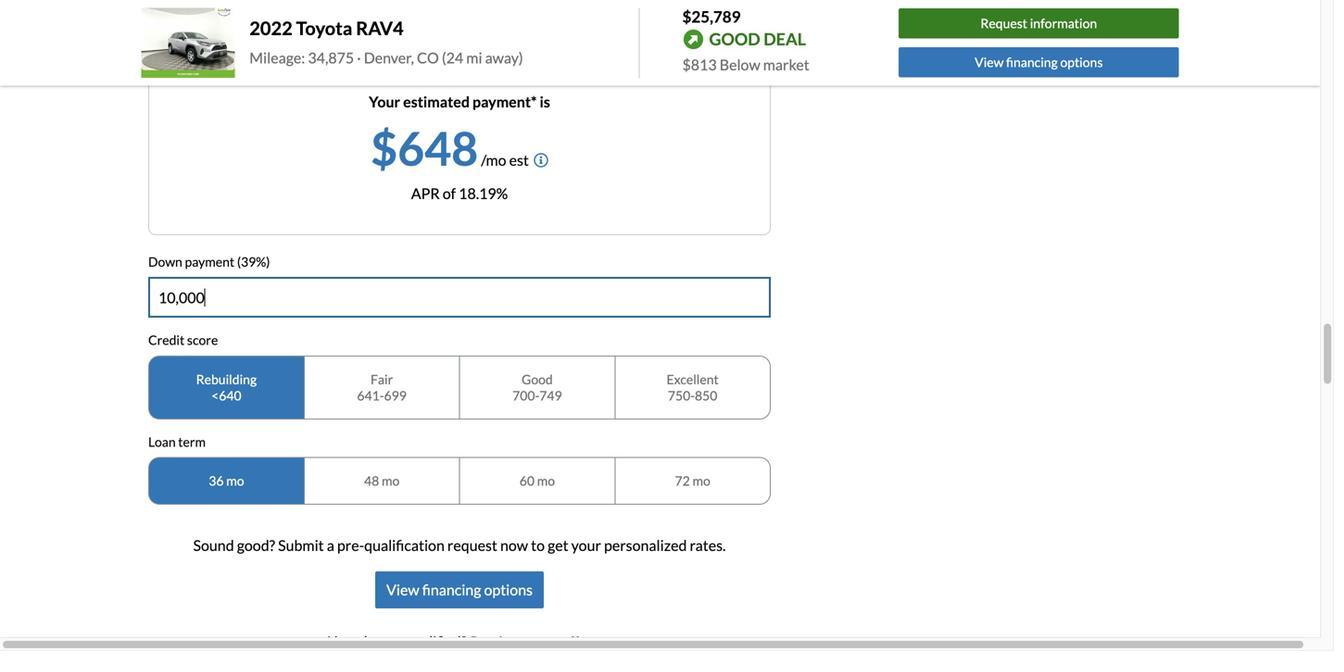 Task type: vqa. For each thing, say whether or not it's contained in the screenshot.
already
yes



Task type: describe. For each thing, give the bounding box(es) containing it.
1 vertical spatial pre-
[[378, 633, 405, 651]]

qualified?
[[405, 633, 467, 651]]

/mo
[[481, 151, 506, 169]]

Down payment (39%) text field
[[149, 278, 770, 317]]

view financing options for leftmost view financing options "button"
[[386, 581, 533, 599]]

48
[[364, 473, 379, 489]]

fair 641-699
[[357, 371, 407, 403]]

qualification
[[364, 537, 445, 555]]

34,875
[[308, 49, 354, 67]]

mo for 72 mo
[[693, 473, 711, 489]]

toyota
[[296, 17, 353, 39]]

fair
[[371, 371, 393, 387]]

of
[[443, 184, 456, 202]]

request information
[[981, 16, 1097, 31]]

(39%)
[[237, 254, 270, 269]]

your
[[369, 92, 400, 111]]

submit
[[278, 537, 324, 555]]

deal
[[764, 29, 806, 49]]

750-
[[668, 388, 695, 403]]

good deal
[[709, 29, 806, 49]]

with
[[216, 22, 245, 41]]

request
[[448, 537, 498, 555]]

real,
[[248, 22, 276, 41]]

699
[[384, 388, 407, 403]]

rates.
[[690, 537, 726, 555]]

0 vertical spatial personalized
[[279, 22, 362, 41]]

view financing options for right view financing options "button"
[[975, 54, 1103, 70]]

financing for leftmost view financing options "button"
[[422, 581, 481, 599]]

0 horizontal spatial your
[[528, 633, 558, 651]]

is
[[540, 92, 550, 111]]

a
[[327, 537, 334, 555]]

$813
[[683, 56, 717, 74]]

now
[[500, 537, 528, 555]]

2022 toyota rav4 mileage: 34,875 · denver, co (24 mi away)
[[250, 17, 523, 67]]

mileage:
[[250, 49, 305, 67]]

72
[[675, 473, 690, 489]]

away)
[[485, 49, 523, 67]]

mo for 60 mo
[[537, 473, 555, 489]]

36
[[209, 473, 224, 489]]

rebuilding <640
[[196, 371, 257, 403]]

est
[[509, 151, 529, 169]]

good?
[[237, 537, 275, 555]]

$648 /mo est
[[371, 120, 529, 175]]

already pre-qualified? retrieve your offer.
[[324, 633, 595, 651]]

to
[[531, 537, 545, 555]]

get
[[548, 537, 569, 555]]

excellent 750-850
[[667, 371, 719, 403]]

good
[[522, 371, 553, 387]]



Task type: locate. For each thing, give the bounding box(es) containing it.
1 vertical spatial view financing options button
[[375, 572, 544, 609]]

credit score
[[148, 332, 218, 348]]

co
[[417, 49, 439, 67]]

749
[[540, 388, 562, 403]]

(24
[[442, 49, 464, 67]]

0 vertical spatial pre-
[[337, 537, 364, 555]]

$25,789
[[683, 7, 741, 26]]

0 horizontal spatial personalized
[[279, 22, 362, 41]]

financing
[[1006, 54, 1058, 70], [422, 581, 481, 599]]

mo right 72
[[693, 473, 711, 489]]

pre-
[[337, 537, 364, 555], [378, 633, 405, 651]]

1 horizontal spatial personalized
[[604, 537, 687, 555]]

sound
[[193, 537, 234, 555]]

48 mo
[[364, 473, 400, 489]]

2022
[[250, 17, 293, 39]]

sound good? submit a pre-qualification request now to get your personalized rates.
[[193, 537, 726, 555]]

1 vertical spatial your
[[528, 633, 558, 651]]

0 vertical spatial view
[[975, 54, 1004, 70]]

loan term
[[148, 434, 206, 450]]

already
[[324, 633, 375, 651]]

retrieve
[[470, 633, 525, 651]]

1 horizontal spatial financing
[[1006, 54, 1058, 70]]

good 700-749
[[513, 371, 562, 403]]

options down now
[[484, 581, 533, 599]]

36 mo
[[209, 473, 244, 489]]

1 vertical spatial view
[[386, 581, 419, 599]]

estimated
[[403, 92, 470, 111]]

apr
[[411, 184, 440, 202]]

0 vertical spatial financing
[[1006, 54, 1058, 70]]

0 vertical spatial view financing options
[[975, 54, 1103, 70]]

0 vertical spatial view financing options button
[[899, 47, 1179, 77]]

0 horizontal spatial pre-
[[337, 537, 364, 555]]

view financing options button down the sound good? submit a pre-qualification request now to get your personalized rates. at the bottom of page
[[375, 572, 544, 609]]

denver,
[[364, 49, 414, 67]]

pre- right already
[[378, 633, 405, 651]]

view
[[975, 54, 1004, 70], [386, 581, 419, 599]]

retrieve your offer. link
[[470, 633, 595, 651]]

payment*
[[473, 92, 537, 111]]

score
[[187, 332, 218, 348]]

view down request
[[975, 54, 1004, 70]]

credit
[[148, 332, 185, 348]]

850
[[695, 388, 718, 403]]

personalized up 34,875
[[279, 22, 362, 41]]

your left the offer.
[[528, 633, 558, 651]]

60 mo
[[520, 473, 555, 489]]

rebuilding
[[196, 371, 257, 387]]

·
[[357, 49, 361, 67]]

0 horizontal spatial financing
[[422, 581, 481, 599]]

1 horizontal spatial your
[[572, 537, 601, 555]]

$813 below market
[[683, 56, 810, 74]]

down payment (39%)
[[148, 254, 270, 269]]

1 horizontal spatial view financing options button
[[899, 47, 1179, 77]]

good
[[709, 29, 761, 49]]

view for right view financing options "button"
[[975, 54, 1004, 70]]

financing down the sound good? submit a pre-qualification request now to get your personalized rates. at the bottom of page
[[422, 581, 481, 599]]

<640
[[211, 388, 242, 403]]

mo right 48
[[382, 473, 400, 489]]

1 horizontal spatial view
[[975, 54, 1004, 70]]

0 horizontal spatial view financing options
[[386, 581, 533, 599]]

2 mo from the left
[[382, 473, 400, 489]]

0 vertical spatial your
[[572, 537, 601, 555]]

60
[[520, 473, 535, 489]]

your estimated payment* is
[[369, 92, 550, 111]]

mo right 60
[[537, 473, 555, 489]]

0 horizontal spatial view
[[386, 581, 419, 599]]

below
[[720, 56, 761, 74]]

2022 toyota rav4 image
[[141, 8, 235, 78]]

down
[[148, 254, 182, 269]]

view financing options
[[975, 54, 1103, 70], [386, 581, 533, 599]]

mo for 36 mo
[[226, 473, 244, 489]]

pre- right a
[[337, 537, 364, 555]]

rates
[[365, 22, 398, 41]]

mo right 36
[[226, 473, 244, 489]]

personalized
[[279, 22, 362, 41], [604, 537, 687, 555]]

your
[[572, 537, 601, 555], [528, 633, 558, 651]]

excellent
[[667, 371, 719, 387]]

offer.
[[561, 633, 595, 651]]

18.19%
[[459, 184, 508, 202]]

mi
[[466, 49, 482, 67]]

options for right view financing options "button"
[[1061, 54, 1103, 70]]

market
[[763, 56, 810, 74]]

1 horizontal spatial options
[[1061, 54, 1103, 70]]

641-
[[357, 388, 384, 403]]

0 horizontal spatial view financing options button
[[375, 572, 544, 609]]

your right get
[[572, 537, 601, 555]]

view financing options down the sound good? submit a pre-qualification request now to get your personalized rates. at the bottom of page
[[386, 581, 533, 599]]

1 horizontal spatial view financing options
[[975, 54, 1103, 70]]

$648
[[371, 120, 478, 175]]

1 vertical spatial personalized
[[604, 537, 687, 555]]

loan
[[148, 434, 176, 450]]

72 mo
[[675, 473, 711, 489]]

mo for 48 mo
[[382, 473, 400, 489]]

shop
[[181, 22, 213, 41]]

request information button
[[899, 9, 1179, 39]]

1 horizontal spatial pre-
[[378, 633, 405, 651]]

view financing options button
[[899, 47, 1179, 77], [375, 572, 544, 609]]

request
[[981, 16, 1028, 31]]

term
[[178, 434, 206, 450]]

mo
[[226, 473, 244, 489], [382, 473, 400, 489], [537, 473, 555, 489], [693, 473, 711, 489]]

financing down 'request information' button
[[1006, 54, 1058, 70]]

0 horizontal spatial options
[[484, 581, 533, 599]]

info circle image
[[534, 153, 549, 168]]

shop with real, personalized rates
[[181, 22, 398, 41]]

options
[[1061, 54, 1103, 70], [484, 581, 533, 599]]

0 vertical spatial options
[[1061, 54, 1103, 70]]

1 vertical spatial financing
[[422, 581, 481, 599]]

1 vertical spatial options
[[484, 581, 533, 599]]

options for leftmost view financing options "button"
[[484, 581, 533, 599]]

payment
[[185, 254, 235, 269]]

personalized left rates.
[[604, 537, 687, 555]]

rav4
[[356, 17, 404, 39]]

apr of 18.19%
[[411, 184, 508, 202]]

1 mo from the left
[[226, 473, 244, 489]]

1 vertical spatial view financing options
[[386, 581, 533, 599]]

3 mo from the left
[[537, 473, 555, 489]]

view down qualification
[[386, 581, 419, 599]]

4 mo from the left
[[693, 473, 711, 489]]

view financing options down 'request information' button
[[975, 54, 1103, 70]]

options down information
[[1061, 54, 1103, 70]]

view financing options button down 'request information' button
[[899, 47, 1179, 77]]

information
[[1030, 16, 1097, 31]]

700-
[[513, 388, 540, 403]]

view for leftmost view financing options "button"
[[386, 581, 419, 599]]

financing for right view financing options "button"
[[1006, 54, 1058, 70]]



